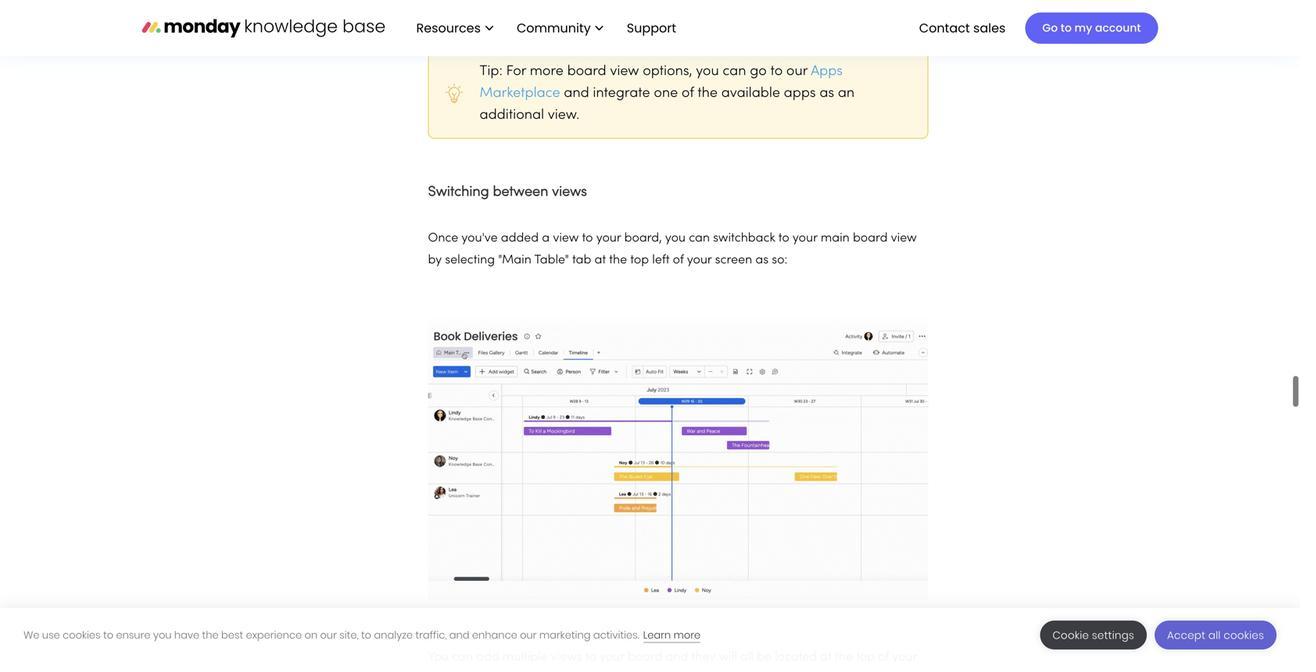 Task type: describe. For each thing, give the bounding box(es) containing it.
the inside dialog
[[202, 628, 219, 642]]

screen
[[715, 255, 752, 266]]

go
[[750, 65, 767, 78]]

go to my account link
[[1025, 13, 1158, 44]]

settings
[[1092, 628, 1135, 643]]

list containing resources
[[401, 0, 689, 56]]

switchback
[[713, 233, 775, 245]]

view for to
[[553, 233, 579, 245]]

for
[[506, 65, 526, 78]]

use
[[42, 628, 60, 642]]

best
[[221, 628, 243, 642]]

and inside and integrate one of the available apps as an additional view.
[[564, 87, 589, 100]]

as inside and integrate one of the available apps as an additional view.
[[820, 87, 834, 100]]

of inside and integrate one of the available apps as an additional view.
[[682, 87, 694, 100]]

view for options,
[[610, 65, 639, 78]]

0 horizontal spatial more
[[530, 65, 564, 78]]

1 vertical spatial and
[[449, 628, 470, 642]]

resources
[[416, 19, 481, 37]]

2 horizontal spatial our
[[787, 65, 808, 78]]

you inside once you've added a view to your board, you can switchback to your main board view by selecting "main table" tab at the top left of your screen as so:
[[665, 233, 686, 245]]

additional
[[480, 109, 544, 122]]

site,
[[340, 628, 359, 642]]

and integrate one of the available apps as an additional view.
[[480, 87, 855, 122]]

on
[[305, 628, 318, 642]]

0 horizontal spatial your
[[596, 233, 621, 245]]

enhance
[[472, 628, 517, 642]]

can inside once you've added a view to your board, you can switchback to your main board view by selecting "main table" tab at the top left of your screen as so:
[[689, 233, 710, 245]]

switching between views
[[428, 186, 587, 199]]

analyze
[[374, 628, 413, 642]]

community
[[517, 19, 591, 37]]

once you've added a view to your board, you can switchback to your main board view by selecting "main table" tab at the top left of your screen as so:
[[428, 233, 917, 266]]

ensure
[[116, 628, 151, 642]]

by
[[428, 255, 442, 266]]

cookie settings button
[[1040, 621, 1147, 650]]

go to my account
[[1043, 20, 1141, 36]]

the inside and integrate one of the available apps as an additional view.
[[698, 87, 718, 100]]

more inside dialog
[[674, 628, 701, 642]]

one
[[654, 87, 678, 100]]

available
[[722, 87, 780, 100]]

to inside main element
[[1061, 20, 1072, 36]]

go
[[1043, 20, 1058, 36]]

cookie
[[1053, 628, 1089, 643]]

marketing
[[539, 628, 591, 642]]

as inside once you've added a view to your board, you can switchback to your main board view by selecting "main table" tab at the top left of your screen as so:
[[756, 255, 769, 266]]

0 vertical spatial you
[[696, 65, 719, 78]]

support
[[627, 19, 676, 37]]

you've
[[462, 233, 498, 245]]

2 vertical spatial you
[[153, 628, 172, 642]]

top
[[630, 255, 649, 266]]

contact sales link
[[912, 15, 1014, 42]]

account
[[1095, 20, 1141, 36]]

main element
[[401, 0, 1158, 56]]

0 horizontal spatial board
[[567, 65, 606, 78]]



Task type: vqa. For each thing, say whether or not it's contained in the screenshot.
Of
yes



Task type: locate. For each thing, give the bounding box(es) containing it.
1 horizontal spatial and
[[564, 87, 589, 100]]

0 vertical spatial the
[[698, 87, 718, 100]]

cookies right all
[[1224, 628, 1264, 643]]

marketplace
[[480, 87, 560, 100]]

1 horizontal spatial your
[[687, 255, 712, 266]]

experience
[[246, 628, 302, 642]]

list
[[401, 0, 689, 56]]

cookies for use
[[63, 628, 101, 642]]

0 vertical spatial as
[[820, 87, 834, 100]]

1 horizontal spatial you
[[665, 233, 686, 245]]

0 horizontal spatial our
[[320, 628, 337, 642]]

activities.
[[593, 628, 639, 642]]

more
[[530, 65, 564, 78], [674, 628, 701, 642]]

accept
[[1167, 628, 1206, 643]]

board right main at right top
[[853, 233, 888, 245]]

1 horizontal spatial view
[[610, 65, 639, 78]]

view up integrate
[[610, 65, 639, 78]]

your left main at right top
[[793, 233, 818, 245]]

learn more link
[[643, 628, 701, 643]]

2 horizontal spatial view
[[891, 233, 917, 245]]

support link
[[619, 15, 689, 42], [627, 19, 681, 37]]

0 horizontal spatial and
[[449, 628, 470, 642]]

apps
[[784, 87, 816, 100]]

your left "screen"
[[687, 255, 712, 266]]

views
[[552, 186, 587, 199]]

of inside once you've added a view to your board, you can switchback to your main board view by selecting "main table" tab at the top left of your screen as so:
[[673, 255, 684, 266]]

you right options,
[[696, 65, 719, 78]]

as
[[820, 87, 834, 100], [756, 255, 769, 266]]

of right one
[[682, 87, 694, 100]]

of right left on the top of page
[[673, 255, 684, 266]]

resources link
[[409, 15, 501, 42]]

integrate
[[593, 87, 650, 100]]

main
[[821, 233, 850, 245]]

left
[[652, 255, 670, 266]]

to
[[1061, 20, 1072, 36], [771, 65, 783, 78], [582, 233, 593, 245], [779, 233, 790, 245], [103, 628, 113, 642], [361, 628, 371, 642]]

0 horizontal spatial can
[[689, 233, 710, 245]]

0 vertical spatial can
[[723, 65, 746, 78]]

the
[[698, 87, 718, 100], [609, 255, 627, 266], [202, 628, 219, 642]]

main image
[[428, 318, 929, 600]]

the left best at the bottom
[[202, 628, 219, 642]]

1 vertical spatial more
[[674, 628, 701, 642]]

cookies inside accept all cookies button
[[1224, 628, 1264, 643]]

2 horizontal spatial your
[[793, 233, 818, 245]]

2 vertical spatial the
[[202, 628, 219, 642]]

my
[[1075, 20, 1093, 36]]

learn
[[643, 628, 671, 642]]

so:
[[772, 255, 788, 266]]

an
[[838, 87, 855, 100]]

0 vertical spatial more
[[530, 65, 564, 78]]

1 vertical spatial the
[[609, 255, 627, 266]]

community link
[[509, 15, 611, 42]]

our right on
[[320, 628, 337, 642]]

accept all cookies
[[1167, 628, 1264, 643]]

cookies
[[63, 628, 101, 642], [1224, 628, 1264, 643]]

added
[[501, 233, 539, 245]]

the right 'at'
[[609, 255, 627, 266]]

sales
[[974, 19, 1006, 37]]

board
[[567, 65, 606, 78], [853, 233, 888, 245]]

apps marketplace link
[[480, 65, 843, 100]]

your up 'at'
[[596, 233, 621, 245]]

traffic,
[[415, 628, 447, 642]]

can left "switchback"
[[689, 233, 710, 245]]

more right for
[[530, 65, 564, 78]]

1 horizontal spatial as
[[820, 87, 834, 100]]

board up integrate
[[567, 65, 606, 78]]

1 horizontal spatial board
[[853, 233, 888, 245]]

board,
[[624, 233, 662, 245]]

1 horizontal spatial more
[[674, 628, 701, 642]]

the inside once you've added a view to your board, you can switchback to your main board view by selecting "main table" tab at the top left of your screen as so:
[[609, 255, 627, 266]]

view
[[610, 65, 639, 78], [553, 233, 579, 245], [891, 233, 917, 245]]

all
[[1209, 628, 1221, 643]]

"main
[[498, 255, 532, 266]]

once
[[428, 233, 458, 245]]

switching
[[428, 186, 489, 199]]

1 vertical spatial of
[[673, 255, 684, 266]]

1 horizontal spatial cookies
[[1224, 628, 1264, 643]]

1 horizontal spatial our
[[520, 628, 537, 642]]

tip: for more board view options, you can go to our
[[480, 65, 811, 78]]

and up view.
[[564, 87, 589, 100]]

apps marketplace
[[480, 65, 843, 100]]

2 horizontal spatial you
[[696, 65, 719, 78]]

tab
[[572, 255, 591, 266]]

1 vertical spatial you
[[665, 233, 686, 245]]

1 horizontal spatial the
[[609, 255, 627, 266]]

1 vertical spatial board
[[853, 233, 888, 245]]

you left 'have'
[[153, 628, 172, 642]]

at
[[595, 255, 606, 266]]

0 horizontal spatial cookies
[[63, 628, 101, 642]]

0 vertical spatial of
[[682, 87, 694, 100]]

our right enhance
[[520, 628, 537, 642]]

selecting
[[445, 255, 495, 266]]

cookie settings
[[1053, 628, 1135, 643]]

cookies right use in the bottom of the page
[[63, 628, 101, 642]]

0 vertical spatial board
[[567, 65, 606, 78]]

2 horizontal spatial the
[[698, 87, 718, 100]]

cookies for all
[[1224, 628, 1264, 643]]

more right learn
[[674, 628, 701, 642]]

table"
[[534, 255, 569, 266]]

tip:
[[480, 65, 503, 78]]

1 vertical spatial as
[[756, 255, 769, 266]]

contact
[[919, 19, 970, 37]]

our
[[787, 65, 808, 78], [320, 628, 337, 642], [520, 628, 537, 642]]

monday.com logo image
[[142, 11, 385, 44]]

you up left on the top of page
[[665, 233, 686, 245]]

apps
[[811, 65, 843, 78]]

can left go
[[723, 65, 746, 78]]

have
[[174, 628, 200, 642]]

0 horizontal spatial view
[[553, 233, 579, 245]]

0 vertical spatial and
[[564, 87, 589, 100]]

view right main at right top
[[891, 233, 917, 245]]

the right one
[[698, 87, 718, 100]]

dialog
[[0, 608, 1300, 662]]

contact sales
[[919, 19, 1006, 37]]

board inside once you've added a view to your board, you can switchback to your main board view by selecting "main table" tab at the top left of your screen as so:
[[853, 233, 888, 245]]

can
[[723, 65, 746, 78], [689, 233, 710, 245]]

and
[[564, 87, 589, 100], [449, 628, 470, 642]]

our up apps
[[787, 65, 808, 78]]

view right a
[[553, 233, 579, 245]]

a
[[542, 233, 550, 245]]

as left 'so:'
[[756, 255, 769, 266]]

we
[[23, 628, 40, 642]]

of
[[682, 87, 694, 100], [673, 255, 684, 266]]

your
[[596, 233, 621, 245], [793, 233, 818, 245], [687, 255, 712, 266]]

as left an
[[820, 87, 834, 100]]

0 horizontal spatial you
[[153, 628, 172, 642]]

0 horizontal spatial the
[[202, 628, 219, 642]]

dialog containing cookie settings
[[0, 608, 1300, 662]]

we use cookies to ensure you have the best experience on our site, to analyze traffic, and enhance our marketing activities. learn more
[[23, 628, 701, 642]]

options,
[[643, 65, 692, 78]]

view.
[[548, 109, 580, 122]]

1 cookies from the left
[[63, 628, 101, 642]]

between
[[493, 186, 548, 199]]

1 vertical spatial can
[[689, 233, 710, 245]]

2 cookies from the left
[[1224, 628, 1264, 643]]

you
[[696, 65, 719, 78], [665, 233, 686, 245], [153, 628, 172, 642]]

accept all cookies button
[[1155, 621, 1277, 650]]

and right traffic,
[[449, 628, 470, 642]]

1 horizontal spatial can
[[723, 65, 746, 78]]

0 horizontal spatial as
[[756, 255, 769, 266]]



